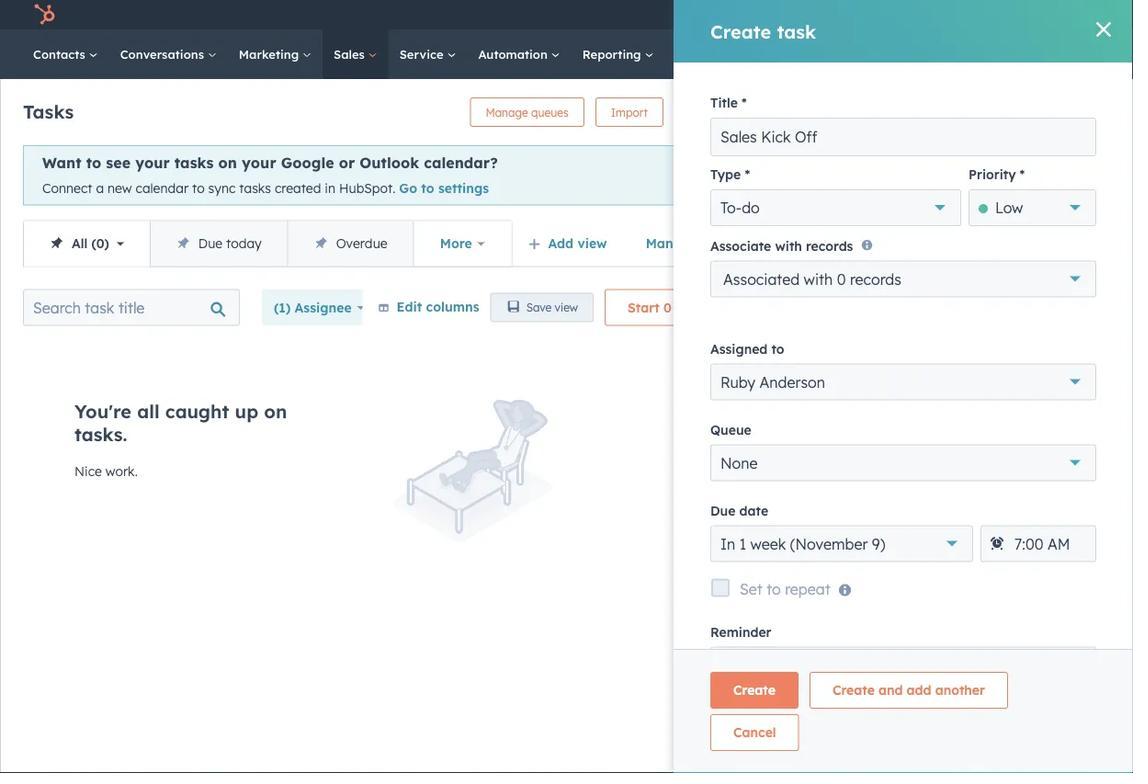 Task type: vqa. For each thing, say whether or not it's contained in the screenshot.
bottommost Choose
no



Task type: locate. For each thing, give the bounding box(es) containing it.
in 1 week (november 9) button
[[711, 525, 974, 562]]

0 vertical spatial task
[[777, 20, 817, 43]]

edit columns
[[397, 298, 480, 314]]

save view
[[526, 301, 578, 315]]

close image up search icon
[[1097, 22, 1112, 37]]

2 horizontal spatial on
[[924, 441, 939, 457]]

due left 'today'
[[198, 235, 223, 251]]

manage queues link
[[470, 97, 585, 127]]

to left see
[[86, 154, 101, 172]]

schedule,
[[884, 463, 941, 479]]

0 horizontal spatial manage
[[486, 105, 528, 119]]

with for associated
[[804, 270, 833, 288]]

tasks banner
[[23, 92, 766, 127]]

go down outlook
[[399, 180, 417, 196]]

view right save
[[555, 301, 578, 315]]

been
[[939, 139, 975, 157]]

automation
[[478, 46, 551, 62]]

with inside popup button
[[804, 270, 833, 288]]

in 1 week (november 9)
[[721, 534, 886, 553]]

0 vertical spatial view
[[578, 235, 607, 251]]

due today
[[198, 235, 262, 251]]

tasks.
[[74, 423, 127, 446]]

more button
[[413, 221, 512, 266]]

1 vertical spatial records
[[850, 270, 902, 288]]

view for save view
[[555, 301, 578, 315]]

0 vertical spatial create task
[[711, 20, 817, 43]]

0 horizontal spatial 0
[[96, 235, 104, 251]]

records down to-do popup button
[[850, 270, 902, 288]]

on for you're all caught up on tasks.
[[264, 400, 287, 423]]

1 vertical spatial tasks
[[239, 180, 271, 196]]

create up type
[[690, 105, 725, 119]]

create task left calling icon
[[711, 20, 817, 43]]

0 vertical spatial manage
[[486, 105, 528, 119]]

to up ruby anderson
[[772, 340, 785, 357]]

(
[[91, 235, 96, 251]]

0 vertical spatial due
[[198, 235, 223, 251]]

associated
[[724, 270, 800, 288]]

view inside popup button
[[578, 235, 607, 251]]

1 horizontal spatial 0
[[664, 299, 672, 315]]

manage inside manage views link
[[646, 235, 698, 251]]

of down you
[[837, 463, 850, 479]]

and down top
[[944, 463, 968, 479]]

automation link
[[467, 29, 572, 79]]

0 inside popup button
[[837, 270, 846, 288]]

1 vertical spatial view
[[555, 301, 578, 315]]

task inside banner
[[728, 105, 750, 119]]

0 vertical spatial and
[[944, 463, 968, 479]]

marketing link
[[228, 29, 323, 79]]

0 down associate with records
[[837, 270, 846, 288]]

with down associate with records
[[804, 270, 833, 288]]

1 horizontal spatial all
[[1092, 463, 1105, 479]]

of
[[967, 441, 979, 457], [837, 463, 850, 479]]

to left sync
[[192, 180, 205, 196]]

your down can
[[853, 463, 880, 479]]

link opens in a new window image
[[1013, 517, 1026, 539]]

Search HubSpot search field
[[875, 39, 1101, 70]]

prospecting down place.
[[933, 518, 1010, 535]]

marketplaces image
[[867, 8, 883, 25]]

ruby
[[721, 373, 756, 391]]

to for assigned
[[772, 340, 785, 357]]

1 vertical spatial task
[[728, 105, 750, 119]]

to right set
[[767, 580, 781, 598]]

1 horizontal spatial due
[[711, 502, 736, 518]]

sales link
[[323, 29, 389, 79]]

0 for with
[[837, 270, 846, 288]]

1 vertical spatial with
[[804, 270, 833, 288]]

import
[[611, 105, 648, 119]]

manage left views
[[646, 235, 698, 251]]

and
[[944, 463, 968, 479], [879, 682, 903, 698]]

with for associate
[[775, 238, 803, 254]]

all inside now you can stay on top of your daily work, keep track of your schedule, and manage your leads all in one place.
[[1092, 463, 1105, 479]]

in
[[325, 180, 336, 196], [1109, 463, 1120, 479]]

calling icon image
[[828, 7, 845, 24]]

0 horizontal spatial close image
[[732, 168, 743, 179]]

associated with 0 records button
[[711, 261, 1097, 297]]

create inside button
[[734, 682, 776, 698]]

go right '9)'
[[894, 518, 912, 535]]

1 horizontal spatial on
[[264, 400, 287, 423]]

on inside now you can stay on top of your daily work, keep track of your schedule, and manage your leads all in one place.
[[924, 441, 939, 457]]

create and add another
[[833, 682, 986, 698]]

due for due today
[[198, 235, 223, 251]]

all right you're
[[137, 400, 160, 423]]

tasks right "start"
[[676, 299, 709, 315]]

Title text field
[[711, 118, 1097, 156]]

2 vertical spatial 0
[[664, 299, 672, 315]]

records inside popup button
[[850, 270, 902, 288]]

with up associated with 0 records
[[775, 238, 803, 254]]

0 vertical spatial go
[[399, 180, 417, 196]]

help button
[[898, 0, 929, 29]]

due
[[198, 235, 223, 251], [711, 502, 736, 518]]

in right created
[[325, 180, 336, 196]]

associate
[[711, 238, 772, 254]]

or
[[339, 154, 355, 172]]

all down keep
[[1092, 463, 1105, 479]]

0 right "start"
[[664, 299, 672, 315]]

0 horizontal spatial tasks
[[175, 154, 214, 172]]

sync
[[208, 180, 236, 196]]

task
[[777, 20, 817, 43], [728, 105, 750, 119]]

1 vertical spatial close image
[[732, 168, 743, 179]]

title
[[711, 95, 738, 111]]

0 horizontal spatial and
[[879, 682, 903, 698]]

contacts link
[[22, 29, 109, 79]]

in down keep
[[1109, 463, 1120, 479]]

1 horizontal spatial with
[[804, 270, 833, 288]]

low
[[996, 199, 1024, 217]]

sales
[[334, 46, 368, 62]]

1 vertical spatial go
[[894, 518, 912, 535]]

your down daily
[[1025, 463, 1052, 479]]

and inside button
[[879, 682, 903, 698]]

manage inside manage queues link
[[486, 105, 528, 119]]

0 horizontal spatial task
[[728, 105, 750, 119]]

in
[[721, 534, 736, 553]]

in inside want to see your tasks on your google or outlook calendar? connect a new calendar to sync tasks created in hubspot. go to settings
[[325, 180, 336, 196]]

view right add
[[578, 235, 607, 251]]

prospecting
[[874, 157, 962, 176], [933, 518, 1010, 535]]

prospecting down title text field
[[874, 157, 962, 176]]

manage
[[486, 105, 528, 119], [646, 235, 698, 251]]

to left settings
[[421, 180, 435, 196]]

create task up type
[[690, 105, 750, 119]]

task left calling icon
[[777, 20, 817, 43]]

0 vertical spatial 0
[[96, 235, 104, 251]]

want
[[42, 154, 81, 172]]

2 vertical spatial tasks
[[676, 299, 709, 315]]

navigation
[[23, 220, 513, 267]]

0 vertical spatial in
[[325, 180, 336, 196]]

to for want
[[86, 154, 101, 172]]

and left add
[[879, 682, 903, 698]]

1 horizontal spatial of
[[967, 441, 979, 457]]

0 vertical spatial all
[[137, 400, 160, 423]]

2 horizontal spatial 0
[[837, 270, 846, 288]]

manage for manage queues
[[486, 105, 528, 119]]

cancel button
[[711, 714, 800, 751]]

create left add
[[833, 682, 875, 698]]

manage views
[[646, 235, 738, 251]]

1 vertical spatial of
[[837, 463, 850, 479]]

close image
[[1097, 22, 1112, 37], [732, 168, 743, 179]]

connect
[[42, 180, 92, 196]]

self made button
[[995, 0, 1110, 29]]

create up cancel
[[734, 682, 776, 698]]

(1) assignee
[[274, 299, 352, 315]]

tasks
[[175, 154, 214, 172], [239, 180, 271, 196], [676, 299, 709, 315]]

1 vertical spatial in
[[1109, 463, 1120, 479]]

set to repeat
[[740, 580, 831, 598]]

queue
[[711, 421, 752, 437]]

0 horizontal spatial in
[[325, 180, 336, 196]]

0 horizontal spatial with
[[775, 238, 803, 254]]

1 horizontal spatial close image
[[1097, 22, 1112, 37]]

close image up to-do
[[732, 168, 743, 179]]

0 right all
[[96, 235, 104, 251]]

tasks right sync
[[239, 180, 271, 196]]

1 horizontal spatial manage
[[646, 235, 698, 251]]

marketplaces button
[[856, 0, 894, 29]]

0 vertical spatial prospecting
[[874, 157, 962, 176]]

edit
[[397, 298, 422, 314]]

to inside go to prospecting link
[[916, 518, 929, 535]]

manage views link
[[634, 225, 750, 262]]

1 vertical spatial all
[[1092, 463, 1105, 479]]

your up created
[[242, 154, 276, 172]]

0 horizontal spatial on
[[218, 154, 237, 172]]

2 vertical spatial on
[[924, 441, 939, 457]]

contacts
[[33, 46, 89, 62]]

settings image
[[936, 8, 953, 24]]

create inside tasks banner
[[690, 105, 725, 119]]

to
[[86, 154, 101, 172], [192, 180, 205, 196], [421, 180, 435, 196], [772, 340, 785, 357], [916, 518, 929, 535], [767, 580, 781, 598]]

tasks up sync
[[175, 154, 214, 172]]

due left date
[[711, 502, 736, 518]]

want to see your tasks on your google or outlook calendar? connect a new calendar to sync tasks created in hubspot. go to settings
[[42, 154, 498, 196]]

task up type
[[728, 105, 750, 119]]

hubspot image
[[33, 4, 55, 26]]

service link
[[389, 29, 467, 79]]

0 vertical spatial with
[[775, 238, 803, 254]]

on right up
[[264, 400, 287, 423]]

self
[[1026, 7, 1047, 22]]

on left top
[[924, 441, 939, 457]]

search image
[[1095, 48, 1108, 61]]

1 vertical spatial due
[[711, 502, 736, 518]]

import link
[[596, 97, 664, 127]]

0 vertical spatial on
[[218, 154, 237, 172]]

on inside you're all caught up on tasks.
[[264, 400, 287, 423]]

on up sync
[[218, 154, 237, 172]]

ruby anderson image
[[1006, 6, 1022, 23]]

outlook
[[360, 154, 419, 172]]

assignee
[[295, 299, 352, 315]]

1 horizontal spatial and
[[944, 463, 968, 479]]

reporting link
[[572, 29, 665, 79]]

records
[[806, 238, 854, 254], [850, 270, 902, 288]]

view inside button
[[555, 301, 578, 315]]

(november
[[790, 534, 868, 553]]

manage left queues
[[486, 105, 528, 119]]

queues
[[532, 105, 569, 119]]

all ( 0 )
[[72, 235, 109, 251]]

work,
[[1046, 441, 1078, 457]]

0 horizontal spatial all
[[137, 400, 160, 423]]

create task inside tasks banner
[[690, 105, 750, 119]]

manage queues
[[486, 105, 569, 119]]

2 horizontal spatial tasks
[[676, 299, 709, 315]]

now
[[811, 441, 839, 457]]

1 vertical spatial 0
[[837, 270, 846, 288]]

0 horizontal spatial due
[[198, 235, 223, 251]]

due today link
[[150, 221, 287, 266]]

1 vertical spatial and
[[879, 682, 903, 698]]

1 vertical spatial on
[[264, 400, 287, 423]]

due for due date
[[711, 502, 736, 518]]

to for go
[[916, 518, 929, 535]]

go
[[399, 180, 417, 196], [894, 518, 912, 535]]

with
[[775, 238, 803, 254], [804, 270, 833, 288]]

1 vertical spatial create task
[[690, 105, 750, 119]]

can
[[868, 441, 891, 457]]

0 horizontal spatial go
[[399, 180, 417, 196]]

search button
[[1086, 39, 1117, 70]]

1 vertical spatial manage
[[646, 235, 698, 251]]

self made
[[1026, 7, 1082, 22]]

to right '9)'
[[916, 518, 929, 535]]

records up associated with 0 records
[[806, 238, 854, 254]]

0 vertical spatial close image
[[1097, 22, 1112, 37]]

)
[[104, 235, 109, 251]]

workspace
[[966, 157, 1048, 176]]

1 horizontal spatial tasks
[[239, 180, 271, 196]]

navigation containing all
[[23, 220, 513, 267]]

leads
[[1056, 463, 1088, 479]]

1 horizontal spatial in
[[1109, 463, 1120, 479]]

to-do
[[721, 199, 760, 217]]

add view button
[[516, 225, 623, 262]]

of right top
[[967, 441, 979, 457]]

create button
[[711, 672, 799, 709]]

assigned
[[711, 340, 768, 357]]



Task type: describe. For each thing, give the bounding box(es) containing it.
one
[[930, 485, 953, 501]]

up
[[235, 400, 259, 423]]

prospecting inside this panel has been replaced by the prospecting workspace
[[874, 157, 962, 176]]

to for set
[[767, 580, 781, 598]]

Search task title search field
[[23, 289, 240, 326]]

nice
[[74, 463, 102, 479]]

now you can stay on top of your daily work, keep track of your schedule, and manage your leads all in one place.
[[803, 441, 1120, 501]]

the
[[1071, 139, 1094, 157]]

assigned to
[[711, 340, 785, 357]]

conversations
[[120, 46, 208, 62]]

nice work.
[[74, 463, 138, 479]]

reporting
[[583, 46, 645, 62]]

none button
[[711, 444, 1097, 481]]

upgrade link
[[794, 5, 817, 24]]

your up manage
[[983, 441, 1010, 457]]

calendar?
[[424, 154, 498, 172]]

close image inside want to see your tasks on your google or outlook calendar? alert
[[732, 168, 743, 179]]

1 vertical spatial prospecting
[[933, 518, 1010, 535]]

ruby anderson
[[721, 373, 826, 391]]

go to prospecting
[[894, 518, 1010, 535]]

tasks inside "start 0 tasks" button
[[676, 299, 709, 315]]

tasks
[[23, 100, 74, 123]]

create inside button
[[833, 682, 875, 698]]

link opens in a new window image
[[1013, 522, 1026, 535]]

views
[[702, 235, 738, 251]]

0 vertical spatial records
[[806, 238, 854, 254]]

none
[[721, 454, 758, 472]]

on for now you can stay on top of your daily work, keep track of your schedule, and manage your leads all in one place.
[[924, 441, 939, 457]]

due date
[[711, 502, 769, 518]]

manage for manage views
[[646, 235, 698, 251]]

save
[[526, 301, 552, 315]]

top
[[942, 441, 963, 457]]

self made menu
[[792, 0, 1112, 29]]

associated with 0 records
[[724, 270, 902, 288]]

1 horizontal spatial go
[[894, 518, 912, 535]]

view for add view
[[578, 235, 607, 251]]

0 inside button
[[664, 299, 672, 315]]

place.
[[956, 485, 992, 501]]

notifications image
[[967, 8, 984, 25]]

add
[[548, 235, 574, 251]]

upgrade image
[[797, 8, 814, 24]]

1 horizontal spatial task
[[777, 20, 817, 43]]

by
[[1048, 139, 1066, 157]]

settings
[[439, 180, 489, 196]]

edit columns button
[[377, 295, 480, 319]]

made
[[1050, 7, 1082, 22]]

your up the calendar
[[135, 154, 170, 172]]

0 horizontal spatial of
[[837, 463, 850, 479]]

in inside now you can stay on top of your daily work, keep track of your schedule, and manage your leads all in one place.
[[1109, 463, 1120, 479]]

this
[[828, 139, 858, 157]]

and inside now you can stay on top of your daily work, keep track of your schedule, and manage your leads all in one place.
[[944, 463, 968, 479]]

create task link
[[675, 97, 766, 127]]

keep
[[1082, 441, 1111, 457]]

ruby anderson button
[[711, 363, 1097, 400]]

0 for (
[[96, 235, 104, 251]]

go to settings link
[[399, 180, 489, 196]]

start 0 tasks
[[628, 299, 709, 315]]

start
[[628, 299, 660, 315]]

cancel
[[734, 724, 777, 741]]

notifications button
[[960, 0, 991, 29]]

0 vertical spatial of
[[967, 441, 979, 457]]

9)
[[872, 534, 886, 553]]

want to see your tasks on your google or outlook calendar? alert
[[23, 145, 766, 206]]

has
[[908, 139, 934, 157]]

hubspot.
[[339, 180, 396, 196]]

this panel has been replaced by the prospecting workspace
[[828, 139, 1094, 176]]

you're all caught up on tasks.
[[74, 400, 287, 446]]

replaced
[[979, 139, 1043, 157]]

columns
[[426, 298, 480, 314]]

(1)
[[274, 299, 291, 315]]

due date element
[[981, 525, 1097, 562]]

caught
[[165, 400, 229, 423]]

overdue
[[336, 235, 388, 251]]

all inside you're all caught up on tasks.
[[137, 400, 160, 423]]

more
[[440, 235, 472, 252]]

help image
[[905, 8, 922, 25]]

priority
[[969, 166, 1016, 183]]

calendar
[[136, 180, 189, 196]]

panel
[[863, 139, 904, 157]]

create left upgrade icon
[[711, 20, 772, 43]]

today
[[226, 235, 262, 251]]

HH:MM text field
[[981, 525, 1097, 562]]

another
[[936, 682, 986, 698]]

calling icon button
[[821, 3, 852, 27]]

service
[[400, 46, 447, 62]]

go to prospecting link
[[894, 517, 1029, 539]]

create and add another button
[[810, 672, 1009, 709]]

(1) assignee button
[[262, 289, 376, 326]]

type
[[711, 166, 741, 183]]

0 vertical spatial tasks
[[175, 154, 214, 172]]

on inside want to see your tasks on your google or outlook calendar? connect a new calendar to sync tasks created in hubspot. go to settings
[[218, 154, 237, 172]]

save view button
[[491, 293, 594, 322]]

a
[[96, 180, 104, 196]]

associate with records
[[711, 238, 854, 254]]

google
[[281, 154, 334, 172]]

settings link
[[933, 5, 956, 24]]

hubspot link
[[22, 4, 69, 26]]

to-
[[721, 199, 742, 217]]

to-do button
[[711, 189, 962, 226]]

week
[[751, 534, 786, 553]]

go inside want to see your tasks on your google or outlook calendar? connect a new calendar to sync tasks created in hubspot. go to settings
[[399, 180, 417, 196]]



